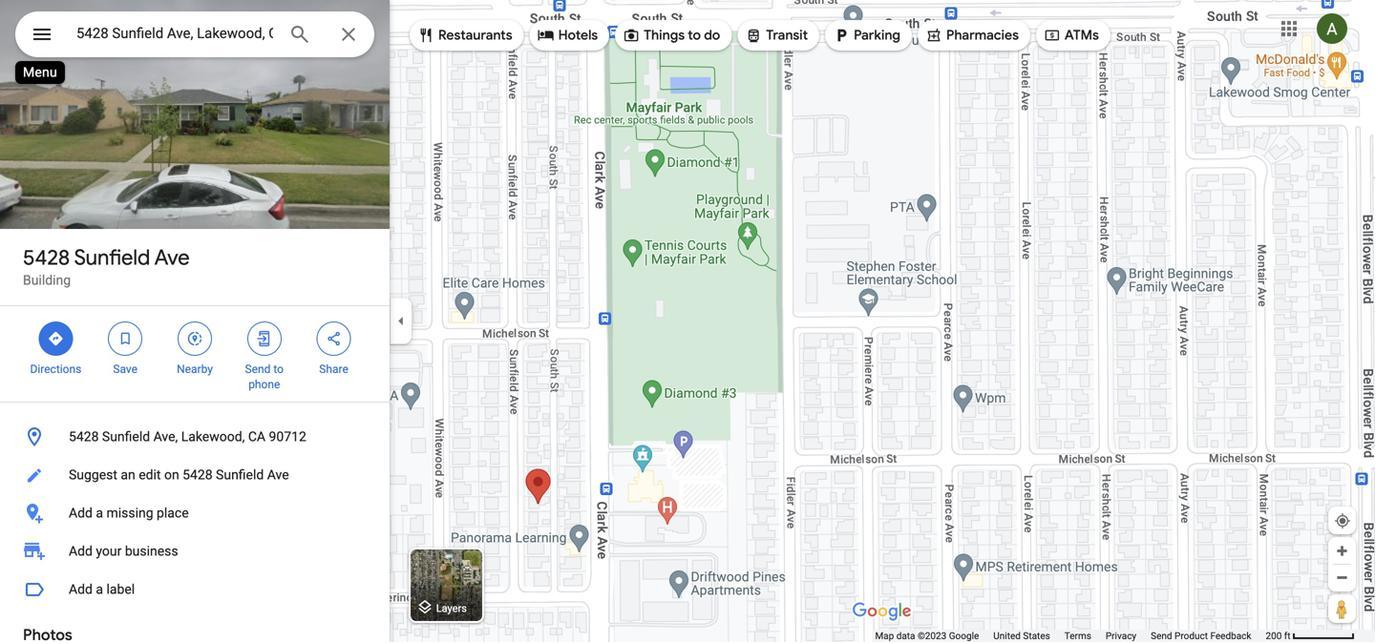 Task type: describe. For each thing, give the bounding box(es) containing it.

[[833, 25, 850, 46]]

sunfield for ave
[[74, 245, 150, 271]]

collapse side panel image
[[391, 311, 412, 332]]

add a missing place
[[69, 506, 189, 522]]

actions for 5428 sunfield ave region
[[0, 307, 390, 402]]

 things to do
[[623, 25, 721, 46]]

suggest an edit on 5428 sunfield ave
[[69, 468, 289, 483]]

5428 sunfield ave, lakewood, ca 90712 button
[[0, 418, 390, 457]]


[[325, 329, 343, 350]]


[[186, 329, 203, 350]]

google
[[949, 631, 980, 642]]

terms button
[[1065, 631, 1092, 643]]

 hotels
[[538, 25, 598, 46]]

add a label
[[69, 582, 135, 598]]

privacy button
[[1106, 631, 1137, 643]]

google maps element
[[0, 0, 1376, 643]]

data
[[897, 631, 916, 642]]

add a label button
[[0, 571, 390, 610]]


[[538, 25, 555, 46]]

a for missing
[[96, 506, 103, 522]]

pharmacies
[[947, 27, 1019, 44]]

hotels
[[559, 27, 598, 44]]

 restaurants
[[417, 25, 513, 46]]


[[256, 329, 273, 350]]

save
[[113, 363, 138, 376]]

5428 sunfield ave main content
[[0, 0, 390, 643]]

200 ft
[[1266, 631, 1291, 642]]

5428 inside button
[[183, 468, 213, 483]]

building
[[23, 273, 71, 289]]

5428 for ave
[[23, 245, 70, 271]]

add your business link
[[0, 533, 390, 571]]

label
[[106, 582, 135, 598]]

things
[[644, 27, 685, 44]]


[[1044, 25, 1061, 46]]


[[47, 329, 64, 350]]

footer inside "google maps" element
[[876, 631, 1266, 643]]

map
[[876, 631, 894, 642]]

5428 Sunfield Ave, Lakewood, CA 90712 field
[[15, 11, 375, 57]]

5428 for ave,
[[69, 429, 99, 445]]

ft
[[1285, 631, 1291, 642]]

a for label
[[96, 582, 103, 598]]

product
[[1175, 631, 1209, 642]]

ave inside suggest an edit on 5428 sunfield ave button
[[267, 468, 289, 483]]

ave,
[[153, 429, 178, 445]]

 button
[[15, 11, 69, 61]]

ca
[[248, 429, 266, 445]]

add for add a missing place
[[69, 506, 93, 522]]

directions
[[30, 363, 82, 376]]

send product feedback
[[1151, 631, 1252, 642]]


[[417, 25, 435, 46]]

zoom in image
[[1336, 545, 1350, 559]]

show your location image
[[1335, 513, 1352, 530]]

 atms
[[1044, 25, 1099, 46]]



Task type: vqa. For each thing, say whether or not it's contained in the screenshot.


Task type: locate. For each thing, give the bounding box(es) containing it.
footer containing map data ©2023 google
[[876, 631, 1266, 643]]

to left do
[[688, 27, 701, 44]]

1 vertical spatial 5428
[[69, 429, 99, 445]]

None field
[[76, 22, 273, 45]]

ave up 
[[154, 245, 190, 271]]

atms
[[1065, 27, 1099, 44]]

1 horizontal spatial to
[[688, 27, 701, 44]]


[[117, 329, 134, 350]]

parking
[[854, 27, 901, 44]]

1 vertical spatial a
[[96, 582, 103, 598]]

5428 sunfield ave building
[[23, 245, 190, 289]]

sunfield down ca
[[216, 468, 264, 483]]

united
[[994, 631, 1021, 642]]

send to phone
[[245, 363, 284, 392]]

sunfield for ave,
[[102, 429, 150, 445]]

0 vertical spatial sunfield
[[74, 245, 150, 271]]

5428
[[23, 245, 70, 271], [69, 429, 99, 445], [183, 468, 213, 483]]

united states button
[[994, 631, 1051, 643]]

0 vertical spatial add
[[69, 506, 93, 522]]

do
[[704, 27, 721, 44]]

2 add from the top
[[69, 544, 93, 560]]


[[745, 25, 763, 46]]

footer
[[876, 631, 1266, 643]]

1 a from the top
[[96, 506, 103, 522]]

90712
[[269, 429, 307, 445]]

show street view coverage image
[[1329, 595, 1357, 624]]


[[31, 21, 54, 48]]

add inside "button"
[[69, 582, 93, 598]]

1 vertical spatial sunfield
[[102, 429, 150, 445]]

a left label
[[96, 582, 103, 598]]

add for add your business
[[69, 544, 93, 560]]

to up phone
[[274, 363, 284, 376]]

1 vertical spatial to
[[274, 363, 284, 376]]

map data ©2023 google
[[876, 631, 980, 642]]

1 horizontal spatial ave
[[267, 468, 289, 483]]

send
[[245, 363, 271, 376], [1151, 631, 1173, 642]]

united states
[[994, 631, 1051, 642]]

5428 up suggest
[[69, 429, 99, 445]]

share
[[319, 363, 349, 376]]

sunfield up the an
[[102, 429, 150, 445]]

sunfield up the 
[[74, 245, 150, 271]]

0 horizontal spatial send
[[245, 363, 271, 376]]

 transit
[[745, 25, 808, 46]]

send left product
[[1151, 631, 1173, 642]]

2 vertical spatial add
[[69, 582, 93, 598]]

feedback
[[1211, 631, 1252, 642]]

restaurants
[[439, 27, 513, 44]]

5428 inside 5428 sunfield ave building
[[23, 245, 70, 271]]

on
[[164, 468, 179, 483]]

5428 sunfield ave, lakewood, ca 90712
[[69, 429, 307, 445]]

a inside button
[[96, 506, 103, 522]]

1 horizontal spatial send
[[1151, 631, 1173, 642]]

phone
[[249, 378, 280, 392]]

missing
[[106, 506, 153, 522]]

add left your
[[69, 544, 93, 560]]

a
[[96, 506, 103, 522], [96, 582, 103, 598]]

5428 inside button
[[69, 429, 99, 445]]

send for send to phone
[[245, 363, 271, 376]]

ave
[[154, 245, 190, 271], [267, 468, 289, 483]]

©2023
[[918, 631, 947, 642]]

an
[[121, 468, 135, 483]]

add inside button
[[69, 506, 93, 522]]

ave down "90712"
[[267, 468, 289, 483]]

ave inside 5428 sunfield ave building
[[154, 245, 190, 271]]

states
[[1024, 631, 1051, 642]]

0 vertical spatial ave
[[154, 245, 190, 271]]

a inside "button"
[[96, 582, 103, 598]]

0 horizontal spatial to
[[274, 363, 284, 376]]

5428 up building
[[23, 245, 70, 271]]

privacy
[[1106, 631, 1137, 642]]

0 horizontal spatial ave
[[154, 245, 190, 271]]


[[623, 25, 640, 46]]

nearby
[[177, 363, 213, 376]]

business
[[125, 544, 178, 560]]

1 vertical spatial ave
[[267, 468, 289, 483]]

 search field
[[15, 11, 375, 61]]

to
[[688, 27, 701, 44], [274, 363, 284, 376]]

a left missing
[[96, 506, 103, 522]]

0 vertical spatial a
[[96, 506, 103, 522]]

add left label
[[69, 582, 93, 598]]

1 add from the top
[[69, 506, 93, 522]]

to inside send to phone
[[274, 363, 284, 376]]

transit
[[766, 27, 808, 44]]

add a missing place button
[[0, 495, 390, 533]]

sunfield
[[74, 245, 150, 271], [102, 429, 150, 445], [216, 468, 264, 483]]

send up phone
[[245, 363, 271, 376]]

your
[[96, 544, 122, 560]]

200
[[1266, 631, 1282, 642]]

sunfield inside button
[[102, 429, 150, 445]]

zoom out image
[[1336, 571, 1350, 586]]

to inside  things to do
[[688, 27, 701, 44]]

send inside button
[[1151, 631, 1173, 642]]

sunfield inside button
[[216, 468, 264, 483]]

1 vertical spatial send
[[1151, 631, 1173, 642]]

send product feedback button
[[1151, 631, 1252, 643]]

5428 right 'on'
[[183, 468, 213, 483]]

add down suggest
[[69, 506, 93, 522]]

place
[[157, 506, 189, 522]]

suggest
[[69, 468, 117, 483]]

add your business
[[69, 544, 178, 560]]

3 add from the top
[[69, 582, 93, 598]]

2 vertical spatial sunfield
[[216, 468, 264, 483]]

2 vertical spatial 5428
[[183, 468, 213, 483]]

0 vertical spatial send
[[245, 363, 271, 376]]

lakewood,
[[181, 429, 245, 445]]

send inside send to phone
[[245, 363, 271, 376]]


[[926, 25, 943, 46]]

google account: angela cha  
(angela.cha@adept.ai) image
[[1317, 14, 1348, 44]]

suggest an edit on 5428 sunfield ave button
[[0, 457, 390, 495]]

send for send product feedback
[[1151, 631, 1173, 642]]

none field inside 5428 sunfield ave, lakewood, ca 90712 "field"
[[76, 22, 273, 45]]

200 ft button
[[1266, 631, 1356, 642]]

 pharmacies
[[926, 25, 1019, 46]]

layers
[[436, 603, 467, 615]]

add
[[69, 506, 93, 522], [69, 544, 93, 560], [69, 582, 93, 598]]

0 vertical spatial to
[[688, 27, 701, 44]]

terms
[[1065, 631, 1092, 642]]

1 vertical spatial add
[[69, 544, 93, 560]]

add for add a label
[[69, 582, 93, 598]]

0 vertical spatial 5428
[[23, 245, 70, 271]]

 parking
[[833, 25, 901, 46]]

edit
[[139, 468, 161, 483]]

2 a from the top
[[96, 582, 103, 598]]

sunfield inside 5428 sunfield ave building
[[74, 245, 150, 271]]



